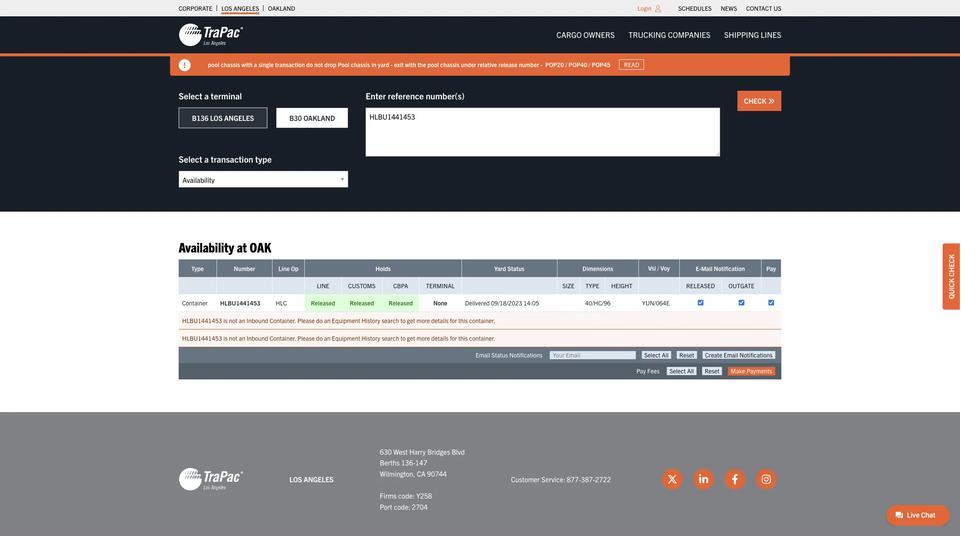 Task type: locate. For each thing, give the bounding box(es) containing it.
notifications
[[510, 352, 543, 359]]

0 vertical spatial to
[[401, 317, 406, 325]]

0 vertical spatial check
[[745, 97, 769, 105]]

0 horizontal spatial with
[[242, 61, 253, 68]]

hlbu1441453
[[220, 300, 260, 307], [182, 317, 222, 325], [182, 335, 222, 343]]

-
[[391, 61, 393, 68], [541, 61, 543, 68]]

0 horizontal spatial pool
[[208, 61, 219, 68]]

1 horizontal spatial transaction
[[275, 61, 305, 68]]

1 vertical spatial hlbu1441453 is not an inbound container. please do an equipment history search to get more details for this container.
[[182, 335, 496, 343]]

1 please from the top
[[298, 317, 315, 325]]

0 vertical spatial do
[[306, 61, 313, 68]]

1 vertical spatial get
[[407, 335, 415, 343]]

- right number
[[541, 61, 543, 68]]

menu bar inside banner
[[550, 26, 789, 44]]

1 horizontal spatial pay
[[767, 265, 776, 273]]

136-
[[401, 459, 416, 467]]

shipping
[[725, 30, 759, 40]]

with left single
[[242, 61, 253, 68]]

1 vertical spatial type
[[586, 282, 600, 290]]

1 vertical spatial please
[[298, 335, 315, 343]]

1 vertical spatial oakland
[[304, 114, 335, 122]]

relative
[[478, 61, 497, 68]]

0 vertical spatial los angeles image
[[179, 23, 243, 47]]

chassis left under
[[441, 61, 460, 68]]

0 horizontal spatial line
[[279, 265, 290, 273]]

b30
[[290, 114, 302, 122]]

0 vertical spatial los
[[222, 4, 232, 12]]

0 vertical spatial equipment
[[332, 317, 360, 325]]

more
[[417, 317, 430, 325], [417, 335, 430, 343]]

a left single
[[254, 61, 257, 68]]

history
[[362, 317, 381, 325], [362, 335, 381, 343]]

1 chassis from the left
[[221, 61, 240, 68]]

los angeles image
[[179, 23, 243, 47], [179, 468, 243, 492]]

- left 'exit'
[[391, 61, 393, 68]]

1 los angeles image from the top
[[179, 23, 243, 47]]

1 horizontal spatial pool
[[428, 61, 439, 68]]

get
[[407, 317, 415, 325], [407, 335, 415, 343]]

light image
[[655, 5, 662, 12]]

630
[[380, 448, 392, 456]]

2 select from the top
[[179, 154, 202, 165]]

for
[[450, 317, 457, 325], [450, 335, 457, 343]]

a left terminal
[[204, 90, 209, 101]]

oakland right 'los angeles' 'link' at the top left
[[268, 4, 295, 12]]

2 for from the top
[[450, 335, 457, 343]]

2 container. from the top
[[470, 335, 496, 343]]

check inside quick check link
[[948, 255, 956, 277]]

2 get from the top
[[407, 335, 415, 343]]

port
[[380, 503, 392, 512]]

1 to from the top
[[401, 317, 406, 325]]

/ left pop45
[[589, 61, 591, 68]]

0 horizontal spatial chassis
[[221, 61, 240, 68]]

status for email
[[492, 352, 508, 359]]

0 horizontal spatial solid image
[[179, 59, 191, 72]]

code: right port
[[394, 503, 411, 512]]

line left op
[[279, 265, 290, 273]]

1 vertical spatial menu bar
[[550, 26, 789, 44]]

0 vertical spatial container.
[[470, 317, 496, 325]]

with left "the"
[[405, 61, 416, 68]]

los angeles image inside footer
[[179, 468, 243, 492]]

2 los angeles image from the top
[[179, 468, 243, 492]]

1 vertical spatial los angeles
[[290, 475, 334, 484]]

not inside banner
[[314, 61, 323, 68]]

pay left fees at the right bottom
[[637, 368, 646, 375]]

los angeles link
[[222, 2, 259, 14]]

0 vertical spatial transaction
[[275, 61, 305, 68]]

container
[[182, 300, 208, 307]]

0 horizontal spatial -
[[391, 61, 393, 68]]

login link
[[638, 4, 652, 12]]

1 vertical spatial equipment
[[332, 335, 360, 343]]

check inside check "button"
[[745, 97, 769, 105]]

0 vertical spatial is
[[224, 317, 228, 325]]

0 vertical spatial a
[[254, 61, 257, 68]]

type down dimensions
[[586, 282, 600, 290]]

transaction left type
[[211, 154, 253, 165]]

e-
[[696, 265, 702, 273]]

a down b136
[[204, 154, 209, 165]]

exit
[[394, 61, 404, 68]]

chassis
[[221, 61, 240, 68], [351, 61, 370, 68], [441, 61, 460, 68]]

footer containing 630 west harry bridges blvd
[[0, 413, 961, 537]]

0 vertical spatial get
[[407, 317, 415, 325]]

1 horizontal spatial line
[[317, 282, 330, 290]]

1 get from the top
[[407, 317, 415, 325]]

details
[[432, 317, 449, 325], [432, 335, 449, 343]]

2 this from the top
[[459, 335, 468, 343]]

in
[[372, 61, 377, 68]]

yun/064e
[[643, 300, 670, 307]]

line left the customs
[[317, 282, 330, 290]]

0 vertical spatial status
[[508, 265, 525, 273]]

trucking companies
[[629, 30, 711, 40]]

terminal
[[211, 90, 242, 101]]

pay right notification at the right of the page
[[767, 265, 776, 273]]

chassis left in
[[351, 61, 370, 68]]

schedules
[[679, 4, 712, 12]]

select for select a transaction type
[[179, 154, 202, 165]]

select up b136
[[179, 90, 202, 101]]

1 vertical spatial line
[[317, 282, 330, 290]]

oakland
[[268, 4, 295, 12], [304, 114, 335, 122]]

0 vertical spatial more
[[417, 317, 430, 325]]

2 with from the left
[[405, 61, 416, 68]]

shipping lines
[[725, 30, 782, 40]]

corporate
[[179, 4, 213, 12]]

yard
[[495, 265, 506, 273]]

1 horizontal spatial type
[[586, 282, 600, 290]]

1 vertical spatial a
[[204, 90, 209, 101]]

pool chassis with a single transaction  do not drop pool chassis in yard -  exit with the pool chassis under relative release number -  pop20 / pop40 / pop45
[[208, 61, 611, 68]]

2 more from the top
[[417, 335, 430, 343]]

1 vertical spatial is
[[224, 335, 228, 343]]

enter reference number(s)
[[366, 90, 465, 101]]

0 vertical spatial please
[[298, 317, 315, 325]]

1 horizontal spatial -
[[541, 61, 543, 68]]

ca
[[417, 470, 426, 479]]

1 details from the top
[[432, 317, 449, 325]]

1 select from the top
[[179, 90, 202, 101]]

0 vertical spatial code:
[[398, 492, 415, 501]]

2 search from the top
[[382, 335, 399, 343]]

None checkbox
[[698, 300, 704, 306], [739, 300, 745, 306], [698, 300, 704, 306], [739, 300, 745, 306]]

pool
[[208, 61, 219, 68], [428, 61, 439, 68]]

1 vertical spatial history
[[362, 335, 381, 343]]

menu bar containing cargo owners
[[550, 26, 789, 44]]

menu bar
[[674, 2, 786, 14], [550, 26, 789, 44]]

none
[[434, 300, 448, 307]]

pool right "the"
[[428, 61, 439, 68]]

2 - from the left
[[541, 61, 543, 68]]

0 horizontal spatial check
[[745, 97, 769, 105]]

number
[[234, 265, 255, 273]]

0 horizontal spatial pay
[[637, 368, 646, 375]]

pay
[[767, 265, 776, 273], [637, 368, 646, 375]]

14:05
[[524, 300, 539, 307]]

oakland link
[[268, 2, 295, 14]]

2 to from the top
[[401, 335, 406, 343]]

menu bar containing schedules
[[674, 2, 786, 14]]

2 equipment from the top
[[332, 335, 360, 343]]

login
[[638, 4, 652, 12]]

2 chassis from the left
[[351, 61, 370, 68]]

select down b136
[[179, 154, 202, 165]]

None checkbox
[[769, 300, 774, 306]]

oakland right b30
[[304, 114, 335, 122]]

/ left the pop40
[[566, 61, 567, 68]]

a inside banner
[[254, 61, 257, 68]]

0 horizontal spatial transaction
[[211, 154, 253, 165]]

email
[[476, 352, 490, 359]]

0 vertical spatial select
[[179, 90, 202, 101]]

equipment
[[332, 317, 360, 325], [332, 335, 360, 343]]

0 vertical spatial hlbu1441453 is not an inbound container. please do an equipment history search to get more details for this container.
[[182, 317, 496, 325]]

1 vertical spatial pay
[[637, 368, 646, 375]]

0 vertical spatial this
[[459, 317, 468, 325]]

status right email
[[492, 352, 508, 359]]

1 vertical spatial not
[[229, 317, 238, 325]]

0 horizontal spatial oakland
[[268, 4, 295, 12]]

hlbu1441453 is not an inbound container. please do an equipment history search to get more details for this container.
[[182, 317, 496, 325], [182, 335, 496, 343]]

berths
[[380, 459, 400, 467]]

container.
[[470, 317, 496, 325], [470, 335, 496, 343]]

mail
[[702, 265, 713, 273]]

chassis up terminal
[[221, 61, 240, 68]]

0 vertical spatial details
[[432, 317, 449, 325]]

/ right vsl
[[658, 265, 659, 272]]

bridges
[[428, 448, 450, 456]]

a
[[254, 61, 257, 68], [204, 90, 209, 101], [204, 154, 209, 165]]

2 vertical spatial a
[[204, 154, 209, 165]]

release
[[499, 61, 518, 68]]

west
[[394, 448, 408, 456]]

customs
[[348, 282, 376, 290]]

1 for from the top
[[450, 317, 457, 325]]

2 details from the top
[[432, 335, 449, 343]]

2 please from the top
[[298, 335, 315, 343]]

a for terminal
[[204, 90, 209, 101]]

code:
[[398, 492, 415, 501], [394, 503, 411, 512]]

to
[[401, 317, 406, 325], [401, 335, 406, 343]]

transaction right single
[[275, 61, 305, 68]]

quick
[[948, 279, 956, 299]]

0 vertical spatial line
[[279, 265, 290, 273]]

1 horizontal spatial check
[[948, 255, 956, 277]]

None button
[[642, 352, 672, 360], [677, 352, 697, 360], [703, 352, 776, 360], [667, 368, 697, 375], [703, 368, 723, 375], [642, 352, 672, 360], [677, 352, 697, 360], [703, 352, 776, 360], [667, 368, 697, 375], [703, 368, 723, 375]]

0 vertical spatial not
[[314, 61, 323, 68]]

1 is from the top
[[224, 317, 228, 325]]

1 vertical spatial more
[[417, 335, 430, 343]]

type down availability
[[191, 265, 204, 273]]

1 vertical spatial to
[[401, 335, 406, 343]]

0 vertical spatial history
[[362, 317, 381, 325]]

pool up "select a terminal"
[[208, 61, 219, 68]]

1 pool from the left
[[208, 61, 219, 68]]

1 vertical spatial transaction
[[211, 154, 253, 165]]

0 vertical spatial type
[[191, 265, 204, 273]]

0 horizontal spatial /
[[566, 61, 567, 68]]

1 vertical spatial select
[[179, 154, 202, 165]]

menu bar up shipping
[[674, 2, 786, 14]]

0 vertical spatial los angeles
[[222, 4, 259, 12]]

container. down delivered
[[470, 317, 496, 325]]

status right yard
[[508, 265, 525, 273]]

1 search from the top
[[382, 317, 399, 325]]

search
[[382, 317, 399, 325], [382, 335, 399, 343]]

enter
[[366, 90, 386, 101]]

0 vertical spatial solid image
[[179, 59, 191, 72]]

0 horizontal spatial los angeles
[[222, 4, 259, 12]]

1 horizontal spatial solid image
[[769, 98, 775, 105]]

1 with from the left
[[242, 61, 253, 68]]

delivered
[[465, 300, 490, 307]]

630 west harry bridges blvd berths 136-147 wilmington, ca 90744
[[380, 448, 465, 479]]

1 vertical spatial container.
[[270, 335, 296, 343]]

1 vertical spatial container.
[[470, 335, 496, 343]]

number(s)
[[426, 90, 465, 101]]

1 vertical spatial for
[[450, 335, 457, 343]]

1 vertical spatial this
[[459, 335, 468, 343]]

status for yard
[[508, 265, 525, 273]]

2 is from the top
[[224, 335, 228, 343]]

0 vertical spatial angeles
[[234, 4, 259, 12]]

1 vertical spatial status
[[492, 352, 508, 359]]

pop40
[[569, 61, 588, 68]]

inbound
[[247, 317, 268, 325], [247, 335, 268, 343]]

los
[[222, 4, 232, 12], [210, 114, 223, 122], [290, 475, 302, 484]]

1 vertical spatial search
[[382, 335, 399, 343]]

banner containing cargo owners
[[0, 16, 961, 76]]

not
[[314, 61, 323, 68], [229, 317, 238, 325], [229, 335, 238, 343]]

menu bar down "light" icon
[[550, 26, 789, 44]]

1 horizontal spatial chassis
[[351, 61, 370, 68]]

Enter reference number(s) text field
[[366, 108, 721, 157]]

2 vertical spatial do
[[316, 335, 323, 343]]

1 - from the left
[[391, 61, 393, 68]]

0 vertical spatial inbound
[[247, 317, 268, 325]]

0 vertical spatial container.
[[270, 317, 296, 325]]

with
[[242, 61, 253, 68], [405, 61, 416, 68]]

line
[[279, 265, 290, 273], [317, 282, 330, 290]]

solid image inside check "button"
[[769, 98, 775, 105]]

2 horizontal spatial chassis
[[441, 61, 460, 68]]

2 container. from the top
[[270, 335, 296, 343]]

container. up email
[[470, 335, 496, 343]]

pop20
[[546, 61, 564, 68]]

0 vertical spatial for
[[450, 317, 457, 325]]

1 vertical spatial details
[[432, 335, 449, 343]]

0 vertical spatial pay
[[767, 265, 776, 273]]

0 vertical spatial hlbu1441453
[[220, 300, 260, 307]]

banner
[[0, 16, 961, 76]]

0 vertical spatial search
[[382, 317, 399, 325]]

1 vertical spatial check
[[948, 255, 956, 277]]

an
[[239, 317, 245, 325], [324, 317, 331, 325], [239, 335, 245, 343], [324, 335, 331, 343]]

0 vertical spatial oakland
[[268, 4, 295, 12]]

1 vertical spatial los angeles image
[[179, 468, 243, 492]]

code: up the "2704"
[[398, 492, 415, 501]]

size
[[563, 282, 575, 290]]

2704
[[412, 503, 428, 512]]

0 vertical spatial menu bar
[[674, 2, 786, 14]]

1 vertical spatial solid image
[[769, 98, 775, 105]]

solid image
[[179, 59, 191, 72], [769, 98, 775, 105]]

1 horizontal spatial with
[[405, 61, 416, 68]]

footer
[[0, 413, 961, 537]]

2 vertical spatial hlbu1441453
[[182, 335, 222, 343]]

2 inbound from the top
[[247, 335, 268, 343]]



Task type: vqa. For each thing, say whether or not it's contained in the screenshot.
leftmost "chassis"
yes



Task type: describe. For each thing, give the bounding box(es) containing it.
contact us
[[747, 4, 782, 12]]

check button
[[738, 91, 782, 111]]

outgate
[[729, 282, 755, 290]]

pay for pay
[[767, 265, 776, 273]]

customer service: 877-387-2722
[[511, 475, 611, 484]]

1 horizontal spatial /
[[589, 61, 591, 68]]

do inside banner
[[306, 61, 313, 68]]

09/18/2023
[[491, 300, 522, 307]]

1 equipment from the top
[[332, 317, 360, 325]]

make payments link
[[728, 368, 776, 376]]

1 container. from the top
[[470, 317, 496, 325]]

line for line
[[317, 282, 330, 290]]

wilmington,
[[380, 470, 416, 479]]

dimensions
[[583, 265, 614, 273]]

corporate link
[[179, 2, 213, 14]]

1 more from the top
[[417, 317, 430, 325]]

news
[[721, 4, 738, 12]]

877-
[[567, 475, 581, 484]]

line op
[[279, 265, 299, 273]]

trucking companies link
[[622, 26, 718, 44]]

2 hlbu1441453 is not an inbound container. please do an equipment history search to get more details for this container. from the top
[[182, 335, 496, 343]]

vsl / voy
[[649, 265, 670, 272]]

blvd
[[452, 448, 465, 456]]

2 history from the top
[[362, 335, 381, 343]]

fees
[[648, 368, 660, 375]]

number
[[519, 61, 539, 68]]

single
[[259, 61, 274, 68]]

notification
[[714, 265, 745, 273]]

pool
[[338, 61, 350, 68]]

1 horizontal spatial oakland
[[304, 114, 335, 122]]

height
[[612, 282, 633, 290]]

vsl
[[649, 265, 656, 272]]

40/hc/96
[[586, 300, 611, 307]]

voy
[[661, 265, 670, 272]]

companies
[[668, 30, 711, 40]]

contact
[[747, 4, 773, 12]]

schedules link
[[679, 2, 712, 14]]

90744
[[427, 470, 447, 479]]

select a terminal
[[179, 90, 242, 101]]

payments
[[747, 368, 773, 375]]

transaction inside banner
[[275, 61, 305, 68]]

1 vertical spatial angeles
[[224, 114, 254, 122]]

solid image inside banner
[[179, 59, 191, 72]]

2 vertical spatial los
[[290, 475, 302, 484]]

y258
[[417, 492, 432, 501]]

released down e-
[[687, 282, 715, 290]]

select a transaction type
[[179, 154, 272, 165]]

3 chassis from the left
[[441, 61, 460, 68]]

1 container. from the top
[[270, 317, 296, 325]]

0 horizontal spatial type
[[191, 265, 204, 273]]

released down the customs
[[350, 300, 374, 307]]

pop45
[[592, 61, 611, 68]]

1 vertical spatial do
[[316, 317, 323, 325]]

released right the hlc
[[311, 300, 335, 307]]

b136 los angeles
[[192, 114, 254, 122]]

availability at oak
[[179, 239, 271, 255]]

1 hlbu1441453 is not an inbound container. please do an equipment history search to get more details for this container. from the top
[[182, 317, 496, 325]]

2 pool from the left
[[428, 61, 439, 68]]

make payments
[[731, 368, 773, 375]]

holds
[[376, 265, 391, 273]]

2 horizontal spatial /
[[658, 265, 659, 272]]

quick check
[[948, 255, 956, 299]]

contact us link
[[747, 2, 782, 14]]

Your Email email field
[[550, 352, 636, 360]]

under
[[461, 61, 477, 68]]

released down cbpa
[[389, 300, 413, 307]]

availability
[[179, 239, 234, 255]]

cbpa
[[393, 282, 408, 290]]

news link
[[721, 2, 738, 14]]

1 vertical spatial hlbu1441453
[[182, 317, 222, 325]]

los angeles image for banner containing cargo owners
[[179, 23, 243, 47]]

angeles inside 'los angeles' 'link'
[[234, 4, 259, 12]]

oak
[[250, 239, 271, 255]]

cargo owners
[[557, 30, 615, 40]]

us
[[774, 4, 782, 12]]

a for transaction
[[204, 154, 209, 165]]

make
[[731, 368, 746, 375]]

2 vertical spatial not
[[229, 335, 238, 343]]

387-
[[581, 475, 596, 484]]

1 history from the top
[[362, 317, 381, 325]]

the
[[418, 61, 426, 68]]

pay for pay fees
[[637, 368, 646, 375]]

2 vertical spatial angeles
[[304, 475, 334, 484]]

lines
[[761, 30, 782, 40]]

147
[[416, 459, 428, 467]]

1 vertical spatial code:
[[394, 503, 411, 512]]

line for line op
[[279, 265, 290, 273]]

1 this from the top
[[459, 317, 468, 325]]

cargo
[[557, 30, 582, 40]]

cargo owners link
[[550, 26, 622, 44]]

read link
[[620, 59, 645, 70]]

los inside 'link'
[[222, 4, 232, 12]]

1 horizontal spatial los angeles
[[290, 475, 334, 484]]

op
[[291, 265, 299, 273]]

terminal
[[426, 282, 455, 290]]

2722
[[596, 475, 611, 484]]

customer
[[511, 475, 540, 484]]

1 vertical spatial los
[[210, 114, 223, 122]]

email status notifications
[[476, 352, 543, 359]]

b30 oakland
[[290, 114, 335, 122]]

at
[[237, 239, 247, 255]]

los angeles image for footer in the bottom of the page containing 630 west harry bridges blvd
[[179, 468, 243, 492]]

select for select a terminal
[[179, 90, 202, 101]]

shipping lines link
[[718, 26, 789, 44]]

service:
[[542, 475, 566, 484]]

yard
[[378, 61, 389, 68]]

1 inbound from the top
[[247, 317, 268, 325]]

yard status
[[495, 265, 525, 273]]

trucking
[[629, 30, 667, 40]]

read
[[624, 61, 640, 68]]

firms code:  y258 port code:  2704
[[380, 492, 432, 512]]

owners
[[584, 30, 615, 40]]

firms
[[380, 492, 397, 501]]

reference
[[388, 90, 424, 101]]

delivered 09/18/2023 14:05
[[465, 300, 539, 307]]



